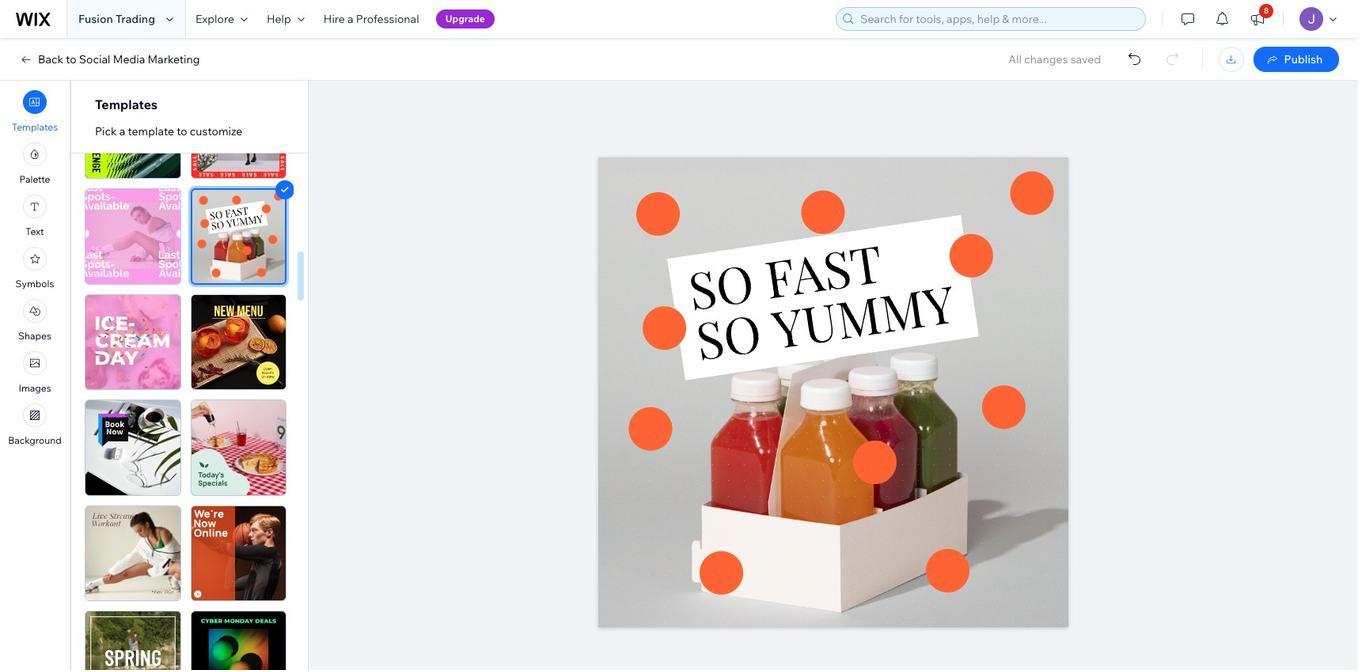 Task type: locate. For each thing, give the bounding box(es) containing it.
upgrade button
[[436, 9, 495, 28]]

background
[[8, 435, 62, 446]]

a
[[348, 12, 354, 26], [119, 124, 125, 139]]

shapes button
[[18, 299, 51, 342]]

1 vertical spatial a
[[119, 124, 125, 139]]

0 vertical spatial a
[[348, 12, 354, 26]]

0 vertical spatial to
[[66, 52, 77, 66]]

changes
[[1024, 52, 1068, 66]]

to right back
[[66, 52, 77, 66]]

1 vertical spatial templates
[[12, 121, 58, 133]]

trading
[[116, 12, 155, 26]]

upgrade
[[445, 13, 485, 25]]

a right pick at left top
[[119, 124, 125, 139]]

to right template
[[177, 124, 187, 139]]

all changes saved
[[1009, 52, 1101, 66]]

0 horizontal spatial templates
[[12, 121, 58, 133]]

back
[[38, 52, 63, 66]]

palette
[[19, 173, 50, 185]]

back to social media marketing button
[[19, 52, 200, 66]]

0 horizontal spatial a
[[119, 124, 125, 139]]

images
[[19, 382, 51, 394]]

hire a professional link
[[314, 0, 429, 38]]

templates button
[[12, 90, 58, 133]]

8
[[1264, 6, 1269, 16]]

to
[[66, 52, 77, 66], [177, 124, 187, 139]]

help
[[267, 12, 291, 26]]

a for professional
[[348, 12, 354, 26]]

hire a professional
[[324, 12, 419, 26]]

customize
[[190, 124, 243, 139]]

help button
[[257, 0, 314, 38]]

menu
[[0, 85, 70, 451]]

Search for tools, apps, help & more... field
[[856, 8, 1141, 30]]

1 horizontal spatial templates
[[95, 97, 158, 112]]

8 button
[[1240, 0, 1275, 38]]

1 horizontal spatial a
[[348, 12, 354, 26]]

0 horizontal spatial to
[[66, 52, 77, 66]]

a right hire
[[348, 12, 354, 26]]

templates up palette button
[[12, 121, 58, 133]]

publish button
[[1254, 47, 1339, 72]]

text button
[[23, 195, 47, 237]]

templates
[[95, 97, 158, 112], [12, 121, 58, 133]]

pick a template to customize
[[95, 124, 243, 139]]

all
[[1009, 52, 1022, 66]]

1 vertical spatial to
[[177, 124, 187, 139]]

templates up pick at left top
[[95, 97, 158, 112]]

social
[[79, 52, 110, 66]]

fusion trading
[[78, 12, 155, 26]]

professional
[[356, 12, 419, 26]]



Task type: vqa. For each thing, say whether or not it's contained in the screenshot.
the topmost the cards
no



Task type: describe. For each thing, give the bounding box(es) containing it.
background button
[[8, 404, 62, 446]]

media
[[113, 52, 145, 66]]

template
[[128, 124, 174, 139]]

pick
[[95, 124, 117, 139]]

saved
[[1071, 52, 1101, 66]]

back to social media marketing
[[38, 52, 200, 66]]

text
[[26, 226, 44, 237]]

images button
[[19, 351, 51, 394]]

menu containing templates
[[0, 85, 70, 451]]

marketing
[[148, 52, 200, 66]]

templates inside 'menu'
[[12, 121, 58, 133]]

1 horizontal spatial to
[[177, 124, 187, 139]]

fusion
[[78, 12, 113, 26]]

a for template
[[119, 124, 125, 139]]

explore
[[196, 12, 234, 26]]

symbols button
[[15, 247, 54, 290]]

palette button
[[19, 142, 50, 185]]

0 vertical spatial templates
[[95, 97, 158, 112]]

hire
[[324, 12, 345, 26]]

shapes
[[18, 330, 51, 342]]

symbols
[[15, 278, 54, 290]]

publish
[[1284, 52, 1323, 66]]



